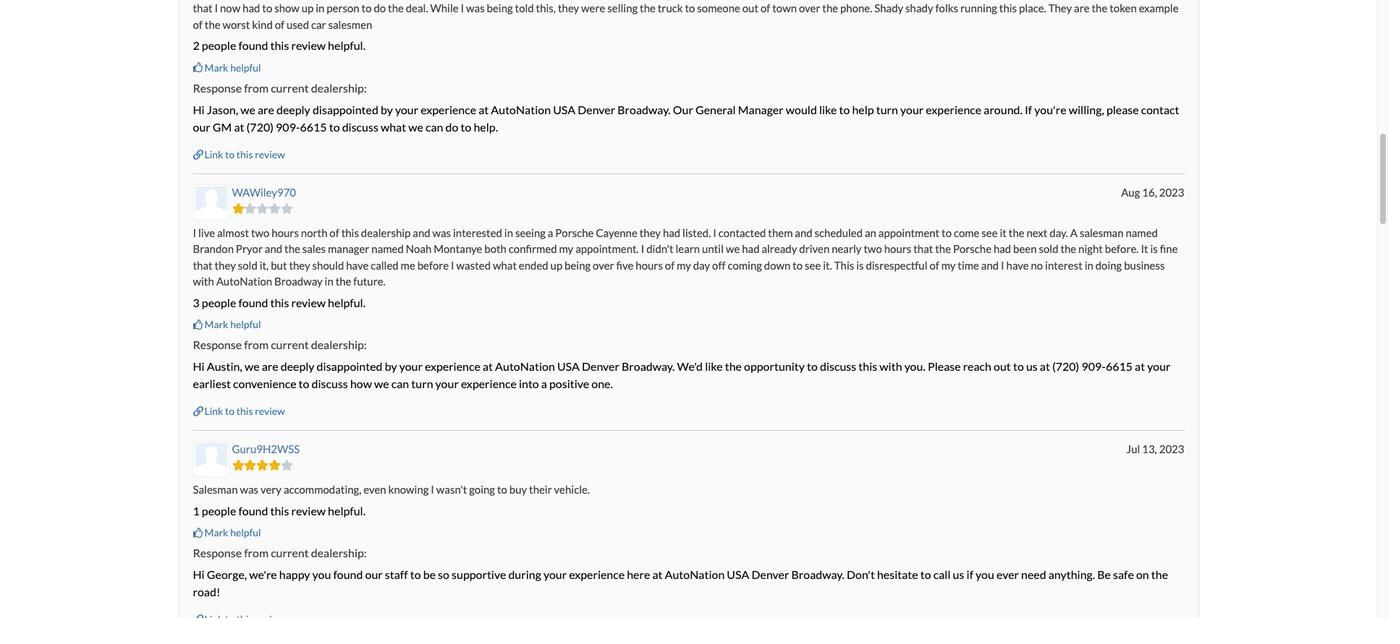 Task type: locate. For each thing, give the bounding box(es) containing it.
0 vertical spatial (720)
[[246, 120, 274, 134]]

mark helpful for 3
[[204, 319, 261, 331]]

porsche up being at top left
[[555, 226, 594, 239]]

usa for help.
[[553, 103, 576, 116]]

deeply for 6615
[[276, 103, 310, 116]]

is right it
[[1150, 243, 1158, 256]]

you right if
[[976, 568, 994, 582]]

2 vertical spatial broadway.
[[791, 568, 845, 582]]

had down it
[[994, 243, 1011, 256]]

a right into
[[541, 377, 547, 391]]

us left if
[[953, 568, 964, 582]]

review for 3 people found this review helpful.
[[291, 296, 326, 310]]

contact
[[1141, 103, 1179, 116]]

0 vertical spatial like
[[819, 103, 837, 116]]

experience
[[421, 103, 476, 116], [926, 103, 982, 116], [425, 360, 480, 374], [461, 377, 517, 391], [569, 568, 625, 582]]

1 vertical spatial hours
[[884, 243, 912, 256]]

2 horizontal spatial my
[[941, 259, 956, 272]]

you
[[312, 568, 331, 582], [976, 568, 994, 582]]

0 vertical spatial see
[[982, 226, 998, 239]]

guru9h2wss
[[232, 443, 300, 456]]

austin,
[[207, 360, 242, 374]]

usa inside hi austin, we are deeply disappointed by your experience at autonation usa denver broadway. we'd like the opportunity to discuss this with you. please reach out to us at (720) 909-6615 at your earliest convenience to discuss how we can turn your experience into a positive one.
[[557, 360, 580, 374]]

2 thumbs up image from the top
[[193, 320, 203, 330]]

hours
[[272, 226, 299, 239], [884, 243, 912, 256], [636, 259, 663, 272]]

can inside hi austin, we are deeply disappointed by your experience at autonation usa denver broadway. we'd like the opportunity to discuss this with you. please reach out to us at (720) 909-6615 at your earliest convenience to discuss how we can turn your experience into a positive one.
[[391, 377, 409, 391]]

3 response from current dealership: from the top
[[193, 546, 367, 560]]

3 dealership: from the top
[[311, 546, 367, 560]]

an
[[865, 226, 876, 239]]

are inside hi austin, we are deeply disappointed by your experience at autonation usa denver broadway. we'd like the opportunity to discuss this with you. please reach out to us at (720) 909-6615 at your earliest convenience to discuss how we can turn your experience into a positive one.
[[262, 360, 278, 374]]

1 vertical spatial 6615
[[1106, 360, 1133, 374]]

is right this
[[856, 259, 864, 272]]

response up jason,
[[193, 81, 242, 95]]

0 vertical spatial with
[[193, 275, 214, 288]]

can for turn
[[391, 377, 409, 391]]

mark up jason,
[[204, 61, 228, 74]]

our left gm
[[193, 120, 210, 134]]

2 link to this review from the top
[[204, 406, 285, 418]]

discuss for 909-
[[312, 377, 348, 391]]

what inside hi jason, we are deeply disappointed by your experience at autonation usa denver broadway. our general manager would like to help turn your experience around. if you're willing, please contact our gm at (720) 909-6615 to discuss what we can do to help.
[[381, 120, 406, 134]]

link to this review button down convenience
[[193, 405, 285, 419]]

the left the opportunity
[[725, 360, 742, 374]]

broadway. for we'd
[[622, 360, 675, 374]]

0 vertical spatial by
[[381, 103, 393, 116]]

are inside hi jason, we are deeply disappointed by your experience at autonation usa denver broadway. our general manager would like to help turn your experience around. if you're willing, please contact our gm at (720) 909-6615 to discuss what we can do to help.
[[258, 103, 274, 116]]

are up convenience
[[262, 360, 278, 374]]

6615 inside hi jason, we are deeply disappointed by your experience at autonation usa denver broadway. our general manager would like to help turn your experience around. if you're willing, please contact our gm at (720) 909-6615 to discuss what we can do to help.
[[300, 120, 327, 134]]

0 vertical spatial hours
[[272, 226, 299, 239]]

1 horizontal spatial 909-
[[1082, 360, 1106, 374]]

1 response from current dealership: from the top
[[193, 81, 367, 95]]

0 vertical spatial that
[[914, 243, 933, 256]]

link to this review button down gm
[[193, 148, 285, 162]]

what left do
[[381, 120, 406, 134]]

hi up earliest on the bottom left
[[193, 360, 205, 374]]

link right link image at the left top of the page
[[204, 148, 223, 161]]

found right 2
[[238, 39, 268, 52]]

was inside i live almost two hours north of this dealership and was interested in seeing a porsche cayenne they had listed. i contacted them and scheduled an appointment to come see it the next day. a salesman named brandon pryor and the sales manager named noah montanye both confirmed my appointment. i didn't learn until we had already driven nearly two hours that the porsche had been sold the night before. it is fine that they sold it, but they should have called me before i wasted what ended up being over five hours of my day off coming down to see it. this is disrespectful of my time and i have no interest in doing business with autonation broadway in the future.
[[432, 226, 451, 239]]

what
[[381, 120, 406, 134], [493, 259, 517, 272]]

1 horizontal spatial porsche
[[953, 243, 992, 256]]

salesman
[[193, 484, 238, 497]]

usa inside hi george, we're happy you found our staff to be so supportive during your experience here at autonation usa denver broadway. don't hesitate to call us if you ever need anything. be safe on the road!
[[727, 568, 749, 582]]

two
[[251, 226, 270, 239], [864, 243, 882, 256]]

3 mark helpful button from the top
[[193, 526, 261, 541]]

3 thumbs up image from the top
[[193, 528, 203, 538]]

found down it,
[[238, 296, 268, 310]]

two down an
[[864, 243, 882, 256]]

response from current dealership: for george,
[[193, 546, 367, 560]]

coming
[[728, 259, 762, 272]]

1 vertical spatial a
[[541, 377, 547, 391]]

0 vertical spatial link to this review
[[204, 148, 285, 161]]

1 horizontal spatial can
[[426, 120, 443, 134]]

1 horizontal spatial a
[[548, 226, 553, 239]]

0 vertical spatial two
[[251, 226, 270, 239]]

1 vertical spatial hi
[[193, 360, 205, 374]]

0 horizontal spatial our
[[193, 120, 210, 134]]

2 mark from the top
[[204, 319, 228, 331]]

6615
[[300, 120, 327, 134], [1106, 360, 1133, 374]]

helpful
[[230, 61, 261, 74], [230, 319, 261, 331], [230, 527, 261, 539]]

see
[[982, 226, 998, 239], [805, 259, 821, 272]]

1 vertical spatial see
[[805, 259, 821, 272]]

response from current dealership: up convenience
[[193, 338, 367, 352]]

0 vertical spatial from
[[244, 81, 269, 95]]

star image
[[269, 203, 281, 214], [232, 461, 244, 471], [244, 461, 256, 471], [256, 461, 269, 471], [269, 461, 281, 471]]

link image
[[193, 150, 203, 160]]

denver inside hi jason, we are deeply disappointed by your experience at autonation usa denver broadway. our general manager would like to help turn your experience around. if you're willing, please contact our gm at (720) 909-6615 to discuss what we can do to help.
[[578, 103, 615, 116]]

anything.
[[1049, 568, 1095, 582]]

broadway. inside hi george, we're happy you found our staff to be so supportive during your experience here at autonation usa denver broadway. don't hesitate to call us if you ever need anything. be safe on the road!
[[791, 568, 845, 582]]

hi inside hi jason, we are deeply disappointed by your experience at autonation usa denver broadway. our general manager would like to help turn your experience around. if you're willing, please contact our gm at (720) 909-6615 to discuss what we can do to help.
[[193, 103, 205, 116]]

broadway. left we'd
[[622, 360, 675, 374]]

0 horizontal spatial my
[[559, 243, 573, 256]]

disappointed for how
[[317, 360, 383, 374]]

dealership: for how
[[311, 338, 367, 352]]

guru9h2wss image
[[195, 444, 227, 476]]

link to this review down convenience
[[204, 406, 285, 418]]

2 mark helpful button from the top
[[193, 318, 261, 332]]

thumbs up image down 2
[[193, 63, 203, 73]]

sold
[[1039, 243, 1059, 256], [238, 259, 258, 272]]

scheduled
[[815, 226, 863, 239]]

my left time
[[941, 259, 956, 272]]

1 thumbs up image from the top
[[193, 63, 203, 73]]

response up "austin,"
[[193, 338, 242, 352]]

mark for 2
[[204, 61, 228, 74]]

2 vertical spatial hi
[[193, 568, 205, 582]]

general
[[696, 103, 736, 116]]

response from current dealership: for jason,
[[193, 81, 367, 95]]

a inside hi austin, we are deeply disappointed by your experience at autonation usa denver broadway. we'd like the opportunity to discuss this with you. please reach out to us at (720) 909-6615 at your earliest convenience to discuss how we can turn your experience into a positive one.
[[541, 377, 547, 391]]

1 vertical spatial dealership:
[[311, 338, 367, 352]]

2 hi from the top
[[193, 360, 205, 374]]

with up 3
[[193, 275, 214, 288]]

we down the contacted
[[726, 243, 740, 256]]

3 people from the top
[[202, 504, 236, 518]]

1 vertical spatial mark
[[204, 319, 228, 331]]

noah
[[406, 243, 432, 256]]

mark helpful for 2
[[204, 61, 261, 74]]

1 current from the top
[[271, 81, 309, 95]]

discuss inside hi jason, we are deeply disappointed by your experience at autonation usa denver broadway. our general manager would like to help turn your experience around. if you're willing, please contact our gm at (720) 909-6615 to discuss what we can do to help.
[[342, 120, 378, 134]]

deeply down 2 people found this review helpful.
[[276, 103, 310, 116]]

0 vertical spatial people
[[202, 39, 236, 52]]

mark for 3
[[204, 319, 228, 331]]

what down both
[[493, 259, 517, 272]]

2 response from current dealership: from the top
[[193, 338, 367, 352]]

0 horizontal spatial us
[[953, 568, 964, 582]]

autonation inside hi austin, we are deeply disappointed by your experience at autonation usa denver broadway. we'd like the opportunity to discuss this with you. please reach out to us at (720) 909-6615 at your earliest convenience to discuss how we can turn your experience into a positive one.
[[495, 360, 555, 374]]

0 horizontal spatial named
[[372, 243, 404, 256]]

1 vertical spatial can
[[391, 377, 409, 391]]

aug
[[1121, 186, 1140, 199]]

a
[[548, 226, 553, 239], [541, 377, 547, 391]]

2 vertical spatial hours
[[636, 259, 663, 272]]

found for 1
[[238, 504, 268, 518]]

was
[[432, 226, 451, 239], [240, 484, 258, 497]]

2 vertical spatial mark helpful button
[[193, 526, 261, 541]]

1 vertical spatial link to this review
[[204, 406, 285, 418]]

helpful down 3 people found this review helpful.
[[230, 319, 261, 331]]

deeply inside hi jason, we are deeply disappointed by your experience at autonation usa denver broadway. our general manager would like to help turn your experience around. if you're willing, please contact our gm at (720) 909-6615 to discuss what we can do to help.
[[276, 103, 310, 116]]

mark helpful
[[204, 61, 261, 74], [204, 319, 261, 331], [204, 527, 261, 539]]

(720)
[[246, 120, 274, 134], [1052, 360, 1079, 374]]

1 vertical spatial is
[[856, 259, 864, 272]]

0 vertical spatial sold
[[1039, 243, 1059, 256]]

can for do
[[426, 120, 443, 134]]

link to this review button
[[193, 148, 285, 162], [193, 405, 285, 419]]

already
[[762, 243, 797, 256]]

of left time
[[930, 259, 939, 272]]

can right "how"
[[391, 377, 409, 391]]

here
[[627, 568, 650, 582]]

hi inside hi austin, we are deeply disappointed by your experience at autonation usa denver broadway. we'd like the opportunity to discuss this with you. please reach out to us at (720) 909-6615 at your earliest convenience to discuss how we can turn your experience into a positive one.
[[193, 360, 205, 374]]

1 horizontal spatial sold
[[1039, 243, 1059, 256]]

disrespectful
[[866, 259, 928, 272]]

how
[[350, 377, 372, 391]]

denver
[[578, 103, 615, 116], [582, 360, 620, 374], [752, 568, 789, 582]]

3 helpful from the top
[[230, 527, 261, 539]]

0 vertical spatial 6615
[[300, 120, 327, 134]]

our
[[673, 103, 693, 116]]

1 horizontal spatial was
[[432, 226, 451, 239]]

have down been
[[1006, 259, 1029, 272]]

by inside hi jason, we are deeply disappointed by your experience at autonation usa denver broadway. our general manager would like to help turn your experience around. if you're willing, please contact our gm at (720) 909-6615 to discuss what we can do to help.
[[381, 103, 393, 116]]

3 current from the top
[[271, 546, 309, 560]]

thumbs up image down 3
[[193, 320, 203, 330]]

2023 for hi george, we're happy you found our staff to be so supportive during your experience here at autonation usa denver broadway. don't hesitate to call us if you ever need anything. be safe on the road!
[[1159, 443, 1184, 456]]

1 vertical spatial our
[[365, 568, 383, 582]]

autonation inside hi george, we're happy you found our staff to be so supportive during your experience here at autonation usa denver broadway. don't hesitate to call us if you ever need anything. be safe on the road!
[[665, 568, 725, 582]]

into
[[519, 377, 539, 391]]

had
[[663, 226, 681, 239], [742, 243, 760, 256], [994, 243, 1011, 256]]

helpful. for 1 people found this review helpful.
[[328, 504, 366, 518]]

0 vertical spatial response from current dealership:
[[193, 81, 367, 95]]

1 helpful from the top
[[230, 61, 261, 74]]

2 people found this review helpful.
[[193, 39, 366, 52]]

is
[[1150, 243, 1158, 256], [856, 259, 864, 272]]

people down salesman
[[202, 504, 236, 518]]

3 from from the top
[[244, 546, 269, 560]]

but
[[271, 259, 287, 272]]

1 horizontal spatial of
[[665, 259, 675, 272]]

link for link image at the left top of the page
[[204, 148, 223, 161]]

link down earliest on the bottom left
[[204, 406, 223, 418]]

of
[[330, 226, 339, 239], [665, 259, 675, 272], [930, 259, 939, 272]]

0 vertical spatial was
[[432, 226, 451, 239]]

found for 3
[[238, 296, 268, 310]]

2 vertical spatial discuss
[[312, 377, 348, 391]]

1 horizontal spatial 6615
[[1106, 360, 1133, 374]]

people for 3
[[202, 296, 236, 310]]

2 have from the left
[[1006, 259, 1029, 272]]

2 vertical spatial usa
[[727, 568, 749, 582]]

0 vertical spatial can
[[426, 120, 443, 134]]

was up montanye
[[432, 226, 451, 239]]

link image for hi austin, we are deeply disappointed by your experience at autonation usa denver broadway. we'd like the opportunity to discuss this with you. please reach out to us at (720) 909-6615 at your earliest convenience to discuss how we can turn your experience into a positive one.
[[193, 407, 203, 417]]

hi george, we're happy you found our staff to be so supportive during your experience here at autonation usa denver broadway. don't hesitate to call us if you ever need anything. be safe on the road!
[[193, 568, 1168, 599]]

1 vertical spatial people
[[202, 296, 236, 310]]

sales
[[302, 243, 326, 256]]

1 dealership: from the top
[[311, 81, 367, 95]]

people for 2
[[202, 39, 236, 52]]

2 from from the top
[[244, 338, 269, 352]]

have down manager
[[346, 259, 369, 272]]

0 horizontal spatial of
[[330, 226, 339, 239]]

convenience
[[233, 377, 296, 391]]

autonation up into
[[495, 360, 555, 374]]

people right 2
[[202, 39, 236, 52]]

(720) right out
[[1052, 360, 1079, 374]]

2 people from the top
[[202, 296, 236, 310]]

driven
[[799, 243, 830, 256]]

0 horizontal spatial in
[[325, 275, 334, 288]]

0 horizontal spatial 909-
[[276, 120, 300, 134]]

ended
[[519, 259, 548, 272]]

1 vertical spatial usa
[[557, 360, 580, 374]]

1 vertical spatial from
[[244, 338, 269, 352]]

1 vertical spatial link to this review button
[[193, 405, 285, 419]]

0 vertical spatial turn
[[876, 103, 898, 116]]

that down "appointment"
[[914, 243, 933, 256]]

1 link to this review button from the top
[[193, 148, 285, 162]]

with inside hi austin, we are deeply disappointed by your experience at autonation usa denver broadway. we'd like the opportunity to discuss this with you. please reach out to us at (720) 909-6615 at your earliest convenience to discuss how we can turn your experience into a positive one.
[[880, 360, 902, 374]]

from up we're
[[244, 546, 269, 560]]

1 horizontal spatial (720)
[[1052, 360, 1079, 374]]

0 vertical spatial is
[[1150, 243, 1158, 256]]

link for link icon related to hi austin, we are deeply disappointed by your experience at autonation usa denver broadway. we'd like the opportunity to discuss this with you. please reach out to us at (720) 909-6615 at your earliest convenience to discuss how we can turn your experience into a positive one.
[[204, 406, 223, 418]]

star image
[[232, 203, 244, 214], [244, 203, 256, 214], [256, 203, 269, 214], [281, 203, 293, 214], [281, 461, 293, 471]]

1 vertical spatial two
[[864, 243, 882, 256]]

reach
[[963, 360, 992, 374]]

hi up road!
[[193, 568, 205, 582]]

0 vertical spatial 2023
[[1159, 186, 1184, 199]]

come
[[954, 226, 980, 239]]

i down it
[[1001, 259, 1004, 272]]

hi left jason,
[[193, 103, 205, 116]]

link
[[204, 148, 223, 161], [204, 406, 223, 418]]

3 response from the top
[[193, 546, 242, 560]]

that
[[914, 243, 933, 256], [193, 259, 213, 272]]

named
[[1126, 226, 1158, 239], [372, 243, 404, 256]]

i live almost two hours north of this dealership and was interested in seeing a porsche cayenne they had listed. i contacted them and scheduled an appointment to come see it the next day. a salesman named brandon pryor and the sales manager named noah montanye both confirmed my appointment. i didn't learn until we had already driven nearly two hours that the porsche had been sold the night before. it is fine that they sold it, but they should have called me before i wasted what ended up being over five hours of my day off coming down to see it. this is disrespectful of my time and i have no interest in doing business with autonation broadway in the future.
[[193, 226, 1178, 288]]

helpful down 2 people found this review helpful.
[[230, 61, 261, 74]]

you right happy
[[312, 568, 331, 582]]

my up up
[[559, 243, 573, 256]]

please
[[1107, 103, 1139, 116]]

review for 1 people found this review helpful.
[[291, 504, 326, 518]]

hi for hi jason, we are deeply disappointed by your experience at autonation usa denver broadway. our general manager would like to help turn your experience around. if you're willing, please contact our gm at (720) 909-6615 to discuss what we can do to help.
[[193, 103, 205, 116]]

1 from from the top
[[244, 81, 269, 95]]

brandon
[[193, 243, 234, 256]]

current down 2 people found this review helpful.
[[271, 81, 309, 95]]

0 vertical spatial link to this review button
[[193, 148, 285, 162]]

current down 3 people found this review helpful.
[[271, 338, 309, 352]]

named down dealership
[[372, 243, 404, 256]]

1 vertical spatial 909-
[[1082, 360, 1106, 374]]

1 link to this review from the top
[[204, 148, 285, 161]]

can inside hi jason, we are deeply disappointed by your experience at autonation usa denver broadway. our general manager would like to help turn your experience around. if you're willing, please contact our gm at (720) 909-6615 to discuss what we can do to help.
[[426, 120, 443, 134]]

1 helpful. from the top
[[328, 39, 366, 52]]

by for what
[[381, 103, 393, 116]]

had up 'coming'
[[742, 243, 760, 256]]

jul 13, 2023
[[1127, 443, 1184, 456]]

3 mark helpful from the top
[[204, 527, 261, 539]]

us right out
[[1026, 360, 1038, 374]]

0 vertical spatial denver
[[578, 103, 615, 116]]

2023 right 16,
[[1159, 186, 1184, 199]]

0 vertical spatial current
[[271, 81, 309, 95]]

thumbs up image
[[193, 63, 203, 73], [193, 320, 203, 330], [193, 528, 203, 538]]

with left you.
[[880, 360, 902, 374]]

2 link from the top
[[204, 406, 223, 418]]

usa inside hi jason, we are deeply disappointed by your experience at autonation usa denver broadway. our general manager would like to help turn your experience around. if you're willing, please contact our gm at (720) 909-6615 to discuss what we can do to help.
[[553, 103, 576, 116]]

hi for hi george, we're happy you found our staff to be so supportive during your experience here at autonation usa denver broadway. don't hesitate to call us if you ever need anything. be safe on the road!
[[193, 568, 205, 582]]

i
[[193, 226, 196, 239], [713, 226, 716, 239], [641, 243, 644, 256], [451, 259, 454, 272], [1001, 259, 1004, 272], [431, 484, 434, 497]]

two up pryor on the top of the page
[[251, 226, 270, 239]]

2 response from the top
[[193, 338, 242, 352]]

mark down salesman
[[204, 527, 228, 539]]

1 horizontal spatial see
[[982, 226, 998, 239]]

3
[[193, 296, 200, 310]]

(720) inside hi jason, we are deeply disappointed by your experience at autonation usa denver broadway. our general manager would like to help turn your experience around. if you're willing, please contact our gm at (720) 909-6615 to discuss what we can do to help.
[[246, 120, 274, 134]]

turn right "how"
[[411, 377, 433, 391]]

2023 right 13, on the bottom of page
[[1159, 443, 1184, 456]]

they up broadway at the left top of page
[[289, 259, 310, 272]]

0 vertical spatial link image
[[193, 407, 203, 417]]

we inside i live almost two hours north of this dealership and was interested in seeing a porsche cayenne they had listed. i contacted them and scheduled an appointment to come see it the next day. a salesman named brandon pryor and the sales manager named noah montanye both confirmed my appointment. i didn't learn until we had already driven nearly two hours that the porsche had been sold the night before. it is fine that they sold it, but they should have called me before i wasted what ended up being over five hours of my day off coming down to see it. this is disrespectful of my time and i have no interest in doing business with autonation broadway in the future.
[[726, 243, 740, 256]]

2 mark helpful from the top
[[204, 319, 261, 331]]

autonation inside i live almost two hours north of this dealership and was interested in seeing a porsche cayenne they had listed. i contacted them and scheduled an appointment to come see it the next day. a salesman named brandon pryor and the sales manager named noah montanye both confirmed my appointment. i didn't learn until we had already driven nearly two hours that the porsche had been sold the night before. it is fine that they sold it, but they should have called me before i wasted what ended up being over five hours of my day off coming down to see it. this is disrespectful of my time and i have no interest in doing business with autonation broadway in the future.
[[216, 275, 272, 288]]

0 vertical spatial usa
[[553, 103, 576, 116]]

hi inside hi george, we're happy you found our staff to be so supportive during your experience here at autonation usa denver broadway. don't hesitate to call us if you ever need anything. be safe on the road!
[[193, 568, 205, 582]]

by inside hi austin, we are deeply disappointed by your experience at autonation usa denver broadway. we'd like the opportunity to discuss this with you. please reach out to us at (720) 909-6615 at your earliest convenience to discuss how we can turn your experience into a positive one.
[[385, 360, 397, 374]]

helpful. for 2 people found this review helpful.
[[328, 39, 366, 52]]

0 vertical spatial us
[[1026, 360, 1038, 374]]

0 vertical spatial 909-
[[276, 120, 300, 134]]

if
[[1025, 103, 1032, 116]]

0 vertical spatial named
[[1126, 226, 1158, 239]]

2 link image from the top
[[193, 615, 203, 619]]

1 vertical spatial response from current dealership:
[[193, 338, 367, 352]]

response for george,
[[193, 546, 242, 560]]

0 horizontal spatial sold
[[238, 259, 258, 272]]

with
[[193, 275, 214, 288], [880, 360, 902, 374]]

people for 1
[[202, 504, 236, 518]]

1 mark helpful from the top
[[204, 61, 261, 74]]

mark helpful for 1
[[204, 527, 261, 539]]

we right jason,
[[240, 103, 255, 116]]

autonation right here
[[665, 568, 725, 582]]

broadway. inside hi austin, we are deeply disappointed by your experience at autonation usa denver broadway. we'd like the opportunity to discuss this with you. please reach out to us at (720) 909-6615 at your earliest convenience to discuss how we can turn your experience into a positive one.
[[622, 360, 675, 374]]

link to this review for link icon related to hi austin, we are deeply disappointed by your experience at autonation usa denver broadway. we'd like the opportunity to discuss this with you. please reach out to us at (720) 909-6615 at your earliest convenience to discuss how we can turn your experience into a positive one.
[[204, 406, 285, 418]]

down
[[764, 259, 791, 272]]

mark helpful button down 2
[[193, 61, 261, 75]]

autonation inside hi jason, we are deeply disappointed by your experience at autonation usa denver broadway. our general manager would like to help turn your experience around. if you're willing, please contact our gm at (720) 909-6615 to discuss what we can do to help.
[[491, 103, 551, 116]]

1 2023 from the top
[[1159, 186, 1184, 199]]

1 vertical spatial current
[[271, 338, 309, 352]]

like right would
[[819, 103, 837, 116]]

from up convenience
[[244, 338, 269, 352]]

2 2023 from the top
[[1159, 443, 1184, 456]]

link image
[[193, 407, 203, 417], [193, 615, 203, 619]]

like
[[819, 103, 837, 116], [705, 360, 723, 374]]

3 helpful. from the top
[[328, 504, 366, 518]]

and up noah
[[413, 226, 430, 239]]

0 vertical spatial are
[[258, 103, 274, 116]]

0 horizontal spatial 6615
[[300, 120, 327, 134]]

should
[[312, 259, 344, 272]]

it.
[[823, 259, 832, 272]]

manager
[[738, 103, 784, 116]]

we'd
[[677, 360, 703, 374]]

broadway. inside hi jason, we are deeply disappointed by your experience at autonation usa denver broadway. our general manager would like to help turn your experience around. if you're willing, please contact our gm at (720) 909-6615 to discuss what we can do to help.
[[618, 103, 671, 116]]

safe
[[1113, 568, 1134, 582]]

autonation up help.
[[491, 103, 551, 116]]

off
[[712, 259, 726, 272]]

2 helpful. from the top
[[328, 296, 366, 310]]

our inside hi george, we're happy you found our staff to be so supportive during your experience here at autonation usa denver broadway. don't hesitate to call us if you ever need anything. be safe on the road!
[[365, 568, 383, 582]]

1 link from the top
[[204, 148, 223, 161]]

called
[[371, 259, 399, 272]]

disappointed inside hi austin, we are deeply disappointed by your experience at autonation usa denver broadway. we'd like the opportunity to discuss this with you. please reach out to us at (720) 909-6615 at your earliest convenience to discuss how we can turn your experience into a positive one.
[[317, 360, 383, 374]]

deeply inside hi austin, we are deeply disappointed by your experience at autonation usa denver broadway. we'd like the opportunity to discuss this with you. please reach out to us at (720) 909-6615 at your earliest convenience to discuss how we can turn your experience into a positive one.
[[281, 360, 315, 374]]

thumbs up image down 1
[[193, 528, 203, 538]]

see left it.
[[805, 259, 821, 272]]

porsche
[[555, 226, 594, 239], [953, 243, 992, 256]]

1 response from the top
[[193, 81, 242, 95]]

my
[[559, 243, 573, 256], [677, 259, 691, 272], [941, 259, 956, 272]]

discuss for our
[[342, 120, 378, 134]]

2 current from the top
[[271, 338, 309, 352]]

supportive
[[452, 568, 506, 582]]

1 vertical spatial link image
[[193, 615, 203, 619]]

3 mark from the top
[[204, 527, 228, 539]]

in down 'should'
[[325, 275, 334, 288]]

2 helpful from the top
[[230, 319, 261, 331]]

1 people from the top
[[202, 39, 236, 52]]

at
[[479, 103, 489, 116], [234, 120, 244, 134], [483, 360, 493, 374], [1040, 360, 1050, 374], [1135, 360, 1145, 374], [652, 568, 663, 582]]

link image down earliest on the bottom left
[[193, 407, 203, 417]]

my down 'learn'
[[677, 259, 691, 272]]

they down brandon
[[215, 259, 236, 272]]

link image down road!
[[193, 615, 203, 619]]

to
[[839, 103, 850, 116], [329, 120, 340, 134], [461, 120, 471, 134], [225, 148, 235, 161], [942, 226, 952, 239], [793, 259, 803, 272], [807, 360, 818, 374], [1013, 360, 1024, 374], [299, 377, 309, 391], [225, 406, 235, 418], [497, 484, 507, 497], [410, 568, 421, 582], [921, 568, 931, 582]]

0 horizontal spatial hours
[[272, 226, 299, 239]]

from down 2 people found this review helpful.
[[244, 81, 269, 95]]

us
[[1026, 360, 1038, 374], [953, 568, 964, 582]]

response from current dealership: up happy
[[193, 546, 367, 560]]

link to this review down gm
[[204, 148, 285, 161]]

0 horizontal spatial can
[[391, 377, 409, 391]]

0 horizontal spatial porsche
[[555, 226, 594, 239]]

current up happy
[[271, 546, 309, 560]]

1 you from the left
[[312, 568, 331, 582]]

0 vertical spatial our
[[193, 120, 210, 134]]

response from current dealership: down 2 people found this review helpful.
[[193, 81, 367, 95]]

mark up "austin,"
[[204, 319, 228, 331]]

1 have from the left
[[346, 259, 369, 272]]

0 horizontal spatial that
[[193, 259, 213, 272]]

a right seeing
[[548, 226, 553, 239]]

turn inside hi austin, we are deeply disappointed by your experience at autonation usa denver broadway. we'd like the opportunity to discuss this with you. please reach out to us at (720) 909-6615 at your earliest convenience to discuss how we can turn your experience into a positive one.
[[411, 377, 433, 391]]

hi
[[193, 103, 205, 116], [193, 360, 205, 374], [193, 568, 205, 582]]

0 vertical spatial hi
[[193, 103, 205, 116]]

denver inside hi austin, we are deeply disappointed by your experience at autonation usa denver broadway. we'd like the opportunity to discuss this with you. please reach out to us at (720) 909-6615 at your earliest convenience to discuss how we can turn your experience into a positive one.
[[582, 360, 620, 374]]

found down very
[[238, 504, 268, 518]]

autonation
[[491, 103, 551, 116], [216, 275, 272, 288], [495, 360, 555, 374], [665, 568, 725, 582]]

manager
[[328, 243, 369, 256]]

0 vertical spatial in
[[504, 226, 513, 239]]

1 hi from the top
[[193, 103, 205, 116]]

broadway. left "our"
[[618, 103, 671, 116]]

0 horizontal spatial turn
[[411, 377, 433, 391]]

hours up disrespectful
[[884, 243, 912, 256]]

fine
[[1160, 243, 1178, 256]]

disappointed inside hi jason, we are deeply disappointed by your experience at autonation usa denver broadway. our general manager would like to help turn your experience around. if you're willing, please contact our gm at (720) 909-6615 to discuss what we can do to help.
[[313, 103, 378, 116]]

broadway. left don't
[[791, 568, 845, 582]]

0 horizontal spatial like
[[705, 360, 723, 374]]

1 vertical spatial with
[[880, 360, 902, 374]]

ever
[[997, 568, 1019, 582]]

1 mark helpful button from the top
[[193, 61, 261, 75]]

2 vertical spatial thumbs up image
[[193, 528, 203, 538]]

2 horizontal spatial had
[[994, 243, 1011, 256]]

1 link image from the top
[[193, 407, 203, 417]]

0 horizontal spatial you
[[312, 568, 331, 582]]

see left it
[[982, 226, 998, 239]]

in down night
[[1085, 259, 1094, 272]]

don't
[[847, 568, 875, 582]]

1 mark from the top
[[204, 61, 228, 74]]

0 vertical spatial thumbs up image
[[193, 63, 203, 73]]

in
[[504, 226, 513, 239], [1085, 259, 1094, 272], [325, 275, 334, 288]]

hi austin, we are deeply disappointed by your experience at autonation usa denver broadway. we'd like the opportunity to discuss this with you. please reach out to us at (720) 909-6615 at your earliest convenience to discuss how we can turn your experience into a positive one.
[[193, 360, 1171, 391]]

helpful. for 3 people found this review helpful.
[[328, 296, 366, 310]]

we're
[[249, 568, 277, 582]]

we left do
[[408, 120, 423, 134]]

0 horizontal spatial a
[[541, 377, 547, 391]]

so
[[438, 568, 449, 582]]

before
[[417, 259, 449, 272]]

1 horizontal spatial have
[[1006, 259, 1029, 272]]

909-
[[276, 120, 300, 134], [1082, 360, 1106, 374]]

2 vertical spatial response
[[193, 546, 242, 560]]

deeply for convenience
[[281, 360, 315, 374]]

2 dealership: from the top
[[311, 338, 367, 352]]

3 hi from the top
[[193, 568, 205, 582]]

(720) right gm
[[246, 120, 274, 134]]



Task type: vqa. For each thing, say whether or not it's contained in the screenshot.
the this
yes



Task type: describe. For each thing, give the bounding box(es) containing it.
i left didn't
[[641, 243, 644, 256]]

vehicle.
[[554, 484, 590, 497]]

1 vertical spatial named
[[372, 243, 404, 256]]

1 horizontal spatial two
[[864, 243, 882, 256]]

i left the wasn't
[[431, 484, 434, 497]]

mark helpful button for 1
[[193, 526, 261, 541]]

are for jason,
[[258, 103, 274, 116]]

with inside i live almost two hours north of this dealership and was interested in seeing a porsche cayenne they had listed. i contacted them and scheduled an appointment to come see it the next day. a salesman named brandon pryor and the sales manager named noah montanye both confirmed my appointment. i didn't learn until we had already driven nearly two hours that the porsche had been sold the night before. it is fine that they sold it, but they should have called me before i wasted what ended up being over five hours of my day off coming down to see it. this is disrespectful of my time and i have no interest in doing business with autonation broadway in the future.
[[193, 275, 214, 288]]

do
[[446, 120, 458, 134]]

found for 2
[[238, 39, 268, 52]]

nearly
[[832, 243, 862, 256]]

0 horizontal spatial had
[[663, 226, 681, 239]]

i up until
[[713, 226, 716, 239]]

from for george,
[[244, 546, 269, 560]]

even
[[364, 484, 386, 497]]

1 vertical spatial that
[[193, 259, 213, 272]]

appointment.
[[576, 243, 639, 256]]

usa for experience
[[557, 360, 580, 374]]

doing
[[1096, 259, 1122, 272]]

the up but
[[284, 243, 300, 256]]

2 horizontal spatial they
[[640, 226, 661, 239]]

thumbs up image for 3
[[193, 320, 203, 330]]

listed.
[[683, 226, 711, 239]]

are for austin,
[[262, 360, 278, 374]]

five
[[616, 259, 634, 272]]

1 vertical spatial porsche
[[953, 243, 992, 256]]

current for austin,
[[271, 338, 309, 352]]

willing,
[[1069, 103, 1104, 116]]

seeing
[[515, 226, 546, 239]]

by for how
[[385, 360, 397, 374]]

during
[[508, 568, 541, 582]]

1 horizontal spatial hours
[[636, 259, 663, 272]]

around.
[[984, 103, 1023, 116]]

denver inside hi george, we're happy you found our staff to be so supportive during your experience here at autonation usa denver broadway. don't hesitate to call us if you ever need anything. be safe on the road!
[[752, 568, 789, 582]]

business
[[1124, 259, 1165, 272]]

hesitate
[[877, 568, 918, 582]]

2 vertical spatial in
[[325, 275, 334, 288]]

909- inside hi jason, we are deeply disappointed by your experience at autonation usa denver broadway. our general manager would like to help turn your experience around. if you're willing, please contact our gm at (720) 909-6615 to discuss what we can do to help.
[[276, 120, 300, 134]]

the inside hi george, we're happy you found our staff to be so supportive during your experience here at autonation usa denver broadway. don't hesitate to call us if you ever need anything. be safe on the road!
[[1151, 568, 1168, 582]]

appointment
[[879, 226, 940, 239]]

and right time
[[981, 259, 999, 272]]

you.
[[904, 360, 926, 374]]

this inside i live almost two hours north of this dealership and was interested in seeing a porsche cayenne they had listed. i contacted them and scheduled an appointment to come see it the next day. a salesman named brandon pryor and the sales manager named noah montanye both confirmed my appointment. i didn't learn until we had already driven nearly two hours that the porsche had been sold the night before. it is fine that they sold it, but they should have called me before i wasted what ended up being over five hours of my day off coming down to see it. this is disrespectful of my time and i have no interest in doing business with autonation broadway in the future.
[[341, 226, 359, 239]]

their
[[529, 484, 552, 497]]

over
[[593, 259, 614, 272]]

current for jason,
[[271, 81, 309, 95]]

and up but
[[265, 243, 282, 256]]

1 horizontal spatial that
[[914, 243, 933, 256]]

very
[[260, 484, 282, 497]]

wasted
[[456, 259, 491, 272]]

pryor
[[236, 243, 263, 256]]

helpful for 3
[[230, 319, 261, 331]]

909- inside hi austin, we are deeply disappointed by your experience at autonation usa denver broadway. we'd like the opportunity to discuss this with you. please reach out to us at (720) 909-6615 at your earliest convenience to discuss how we can turn your experience into a positive one.
[[1082, 360, 1106, 374]]

1 horizontal spatial named
[[1126, 226, 1158, 239]]

like inside hi austin, we are deeply disappointed by your experience at autonation usa denver broadway. we'd like the opportunity to discuss this with you. please reach out to us at (720) 909-6615 at your earliest convenience to discuss how we can turn your experience into a positive one.
[[705, 360, 723, 374]]

positive
[[549, 377, 589, 391]]

interest
[[1045, 259, 1083, 272]]

1 horizontal spatial had
[[742, 243, 760, 256]]

hi jason, we are deeply disappointed by your experience at autonation usa denver broadway. our general manager would like to help turn your experience around. if you're willing, please contact our gm at (720) 909-6615 to discuss what we can do to help.
[[193, 103, 1179, 134]]

jul
[[1127, 443, 1140, 456]]

on
[[1136, 568, 1149, 582]]

from for austin,
[[244, 338, 269, 352]]

the down 'should'
[[336, 275, 351, 288]]

turn inside hi jason, we are deeply disappointed by your experience at autonation usa denver broadway. our general manager would like to help turn your experience around. if you're willing, please contact our gm at (720) 909-6615 to discuss what we can do to help.
[[876, 103, 898, 116]]

be
[[423, 568, 436, 582]]

out
[[994, 360, 1011, 374]]

future.
[[353, 275, 386, 288]]

1 horizontal spatial is
[[1150, 243, 1158, 256]]

contacted
[[719, 226, 766, 239]]

you're
[[1035, 103, 1067, 116]]

day
[[693, 259, 710, 272]]

accommodating,
[[284, 484, 361, 497]]

confirmed
[[509, 243, 557, 256]]

response for jason,
[[193, 81, 242, 95]]

up
[[551, 259, 563, 272]]

going
[[469, 484, 495, 497]]

it,
[[260, 259, 269, 272]]

us inside hi austin, we are deeply disappointed by your experience at autonation usa denver broadway. we'd like the opportunity to discuss this with you. please reach out to us at (720) 909-6615 at your earliest convenience to discuss how we can turn your experience into a positive one.
[[1026, 360, 1038, 374]]

call
[[934, 568, 951, 582]]

2 horizontal spatial hours
[[884, 243, 912, 256]]

we right "how"
[[374, 377, 389, 391]]

it
[[1000, 226, 1007, 239]]

it
[[1141, 243, 1148, 256]]

like inside hi jason, we are deeply disappointed by your experience at autonation usa denver broadway. our general manager would like to help turn your experience around. if you're willing, please contact our gm at (720) 909-6615 to discuss what we can do to help.
[[819, 103, 837, 116]]

and up driven
[[795, 226, 813, 239]]

2 horizontal spatial of
[[930, 259, 939, 272]]

knowing
[[388, 484, 429, 497]]

2 you from the left
[[976, 568, 994, 582]]

thumbs up image for 2
[[193, 63, 203, 73]]

before.
[[1105, 243, 1139, 256]]

1 horizontal spatial my
[[677, 259, 691, 272]]

helpful for 1
[[230, 527, 261, 539]]

been
[[1013, 243, 1037, 256]]

jason,
[[207, 103, 238, 116]]

13,
[[1142, 443, 1157, 456]]

current for george,
[[271, 546, 309, 560]]

until
[[702, 243, 724, 256]]

1 horizontal spatial they
[[289, 259, 310, 272]]

if
[[967, 568, 974, 582]]

opportunity
[[744, 360, 805, 374]]

learn
[[676, 243, 700, 256]]

response from current dealership: for austin,
[[193, 338, 367, 352]]

this
[[834, 259, 854, 272]]

experience inside hi george, we're happy you found our staff to be so supportive during your experience here at autonation usa denver broadway. don't hesitate to call us if you ever need anything. be safe on the road!
[[569, 568, 625, 582]]

the down "appointment"
[[935, 243, 951, 256]]

buy
[[509, 484, 527, 497]]

the up interest
[[1061, 243, 1076, 256]]

montanye
[[434, 243, 482, 256]]

the inside hi austin, we are deeply disappointed by your experience at autonation usa denver broadway. we'd like the opportunity to discuss this with you. please reach out to us at (720) 909-6615 at your earliest convenience to discuss how we can turn your experience into a positive one.
[[725, 360, 742, 374]]

wasn't
[[436, 484, 467, 497]]

1 vertical spatial sold
[[238, 259, 258, 272]]

help.
[[474, 120, 498, 134]]

1
[[193, 504, 200, 518]]

aug 16, 2023
[[1121, 186, 1184, 199]]

salesman was very accommodating, even knowing i wasn't going to buy their vehicle.
[[193, 484, 590, 497]]

disappointed for what
[[313, 103, 378, 116]]

guru9h2wss link
[[232, 443, 300, 456]]

broadway. for our
[[618, 103, 671, 116]]

found inside hi george, we're happy you found our staff to be so supportive during your experience here at autonation usa denver broadway. don't hesitate to call us if you ever need anything. be safe on the road!
[[333, 568, 363, 582]]

i left live
[[193, 226, 196, 239]]

almost
[[217, 226, 249, 239]]

1 vertical spatial was
[[240, 484, 258, 497]]

denver for our
[[578, 103, 615, 116]]

helpful for 2
[[230, 61, 261, 74]]

link image for hi george, we're happy you found our staff to be so supportive during your experience here at autonation usa denver broadway. don't hesitate to call us if you ever need anything. be safe on the road!
[[193, 615, 203, 619]]

2 link to this review button from the top
[[193, 405, 285, 419]]

1 vertical spatial discuss
[[820, 360, 856, 374]]

response for austin,
[[193, 338, 242, 352]]

mark helpful button for 3
[[193, 318, 261, 332]]

wawiley970 image
[[195, 186, 227, 218]]

this inside hi austin, we are deeply disappointed by your experience at autonation usa denver broadway. we'd like the opportunity to discuss this with you. please reach out to us at (720) 909-6615 at your earliest convenience to discuss how we can turn your experience into a positive one.
[[859, 360, 877, 374]]

happy
[[279, 568, 310, 582]]

live
[[198, 226, 215, 239]]

being
[[565, 259, 591, 272]]

6615 inside hi austin, we are deeply disappointed by your experience at autonation usa denver broadway. we'd like the opportunity to discuss this with you. please reach out to us at (720) 909-6615 at your earliest convenience to discuss how we can turn your experience into a positive one.
[[1106, 360, 1133, 374]]

1 horizontal spatial in
[[504, 226, 513, 239]]

at inside hi george, we're happy you found our staff to be so supportive during your experience here at autonation usa denver broadway. don't hesitate to call us if you ever need anything. be safe on the road!
[[652, 568, 663, 582]]

time
[[958, 259, 979, 272]]

earliest
[[193, 377, 231, 391]]

mark helpful button for 2
[[193, 61, 261, 75]]

salesman
[[1080, 226, 1124, 239]]

would
[[786, 103, 817, 116]]

our inside hi jason, we are deeply disappointed by your experience at autonation usa denver broadway. our general manager would like to help turn your experience around. if you're willing, please contact our gm at (720) 909-6615 to discuss what we can do to help.
[[193, 120, 210, 134]]

thumbs up image for 1
[[193, 528, 203, 538]]

i down montanye
[[451, 259, 454, 272]]

us inside hi george, we're happy you found our staff to be so supportive during your experience here at autonation usa denver broadway. don't hesitate to call us if you ever need anything. be safe on the road!
[[953, 568, 964, 582]]

0 horizontal spatial they
[[215, 259, 236, 272]]

2023 for hi austin, we are deeply disappointed by your experience at autonation usa denver broadway. we'd like the opportunity to discuss this with you. please reach out to us at (720) 909-6615 at your earliest convenience to discuss how we can turn your experience into a positive one.
[[1159, 186, 1184, 199]]

1 people found this review helpful.
[[193, 504, 366, 518]]

help
[[852, 103, 874, 116]]

denver for we'd
[[582, 360, 620, 374]]

your inside hi george, we're happy you found our staff to be so supportive during your experience here at autonation usa denver broadway. don't hesitate to call us if you ever need anything. be safe on the road!
[[544, 568, 567, 582]]

the right it
[[1009, 226, 1025, 239]]

broadway
[[274, 275, 323, 288]]

(720) inside hi austin, we are deeply disappointed by your experience at autonation usa denver broadway. we'd like the opportunity to discuss this with you. please reach out to us at (720) 909-6615 at your earliest convenience to discuss how we can turn your experience into a positive one.
[[1052, 360, 1079, 374]]

one.
[[592, 377, 613, 391]]

a
[[1070, 226, 1078, 239]]

review for 2 people found this review helpful.
[[291, 39, 326, 52]]

1 vertical spatial in
[[1085, 259, 1094, 272]]

what inside i live almost two hours north of this dealership and was interested in seeing a porsche cayenne they had listed. i contacted them and scheduled an appointment to come see it the next day. a salesman named brandon pryor and the sales manager named noah montanye both confirmed my appointment. i didn't learn until we had already driven nearly two hours that the porsche had been sold the night before. it is fine that they sold it, but they should have called me before i wasted what ended up being over five hours of my day off coming down to see it. this is disrespectful of my time and i have no interest in doing business with autonation broadway in the future.
[[493, 259, 517, 272]]

a inside i live almost two hours north of this dealership and was interested in seeing a porsche cayenne they had listed. i contacted them and scheduled an appointment to come see it the next day. a salesman named brandon pryor and the sales manager named noah montanye both confirmed my appointment. i didn't learn until we had already driven nearly two hours that the porsche had been sold the night before. it is fine that they sold it, but they should have called me before i wasted what ended up being over five hours of my day off coming down to see it. this is disrespectful of my time and i have no interest in doing business with autonation broadway in the future.
[[548, 226, 553, 239]]

link to this review for link image at the left top of the page
[[204, 148, 285, 161]]

we up convenience
[[245, 360, 260, 374]]

mark for 1
[[204, 527, 228, 539]]

night
[[1079, 243, 1103, 256]]

dealership: for what
[[311, 81, 367, 95]]

hi for hi austin, we are deeply disappointed by your experience at autonation usa denver broadway. we'd like the opportunity to discuss this with you. please reach out to us at (720) 909-6615 at your earliest convenience to discuss how we can turn your experience into a positive one.
[[193, 360, 205, 374]]

need
[[1021, 568, 1046, 582]]

0 horizontal spatial see
[[805, 259, 821, 272]]

from for jason,
[[244, 81, 269, 95]]



